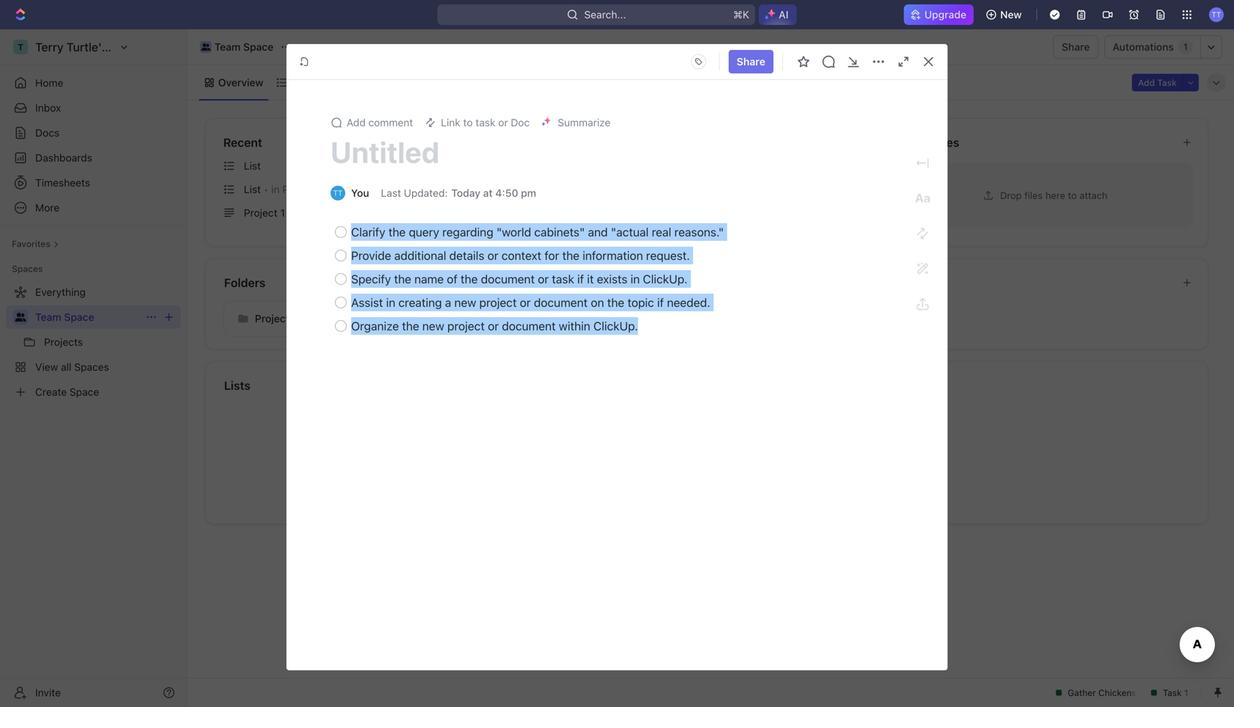 Task type: describe. For each thing, give the bounding box(es) containing it.
gantt
[[406, 76, 433, 89]]

regarding
[[442, 225, 494, 239]]

inbox
[[35, 102, 61, 114]]

dropdown menu image
[[687, 50, 710, 73]]

within
[[559, 319, 591, 333]]

1 vertical spatial tt
[[333, 189, 343, 197]]

comment
[[369, 116, 413, 129]]

favorites
[[12, 239, 50, 249]]

projects button
[[223, 301, 412, 337]]

add task
[[1138, 78, 1177, 88]]

table
[[460, 76, 486, 89]]

specify
[[351, 272, 391, 286]]

new
[[1000, 8, 1022, 21]]

or inside link to task or doc "dropdown button"
[[498, 116, 508, 129]]

topic
[[628, 296, 654, 310]]

overview link
[[215, 72, 264, 93]]

name
[[414, 272, 444, 286]]

exists
[[597, 272, 628, 286]]

dashboards link
[[6, 146, 181, 170]]

here
[[1046, 190, 1066, 201]]

2 horizontal spatial in
[[631, 272, 640, 286]]

calendar
[[335, 76, 379, 89]]

0 vertical spatial new
[[454, 296, 476, 310]]

query
[[409, 225, 439, 239]]

list • in project 1
[[244, 183, 323, 195]]

link to task or doc button
[[419, 112, 536, 133]]

gantt link
[[403, 72, 433, 93]]

updated:
[[404, 187, 448, 199]]

4:50
[[495, 187, 518, 199]]

user group image inside team space tree
[[15, 313, 26, 322]]

tt inside dropdown button
[[1212, 10, 1221, 19]]

share button
[[1053, 35, 1099, 59]]

the right of
[[461, 272, 478, 286]]

calendar link
[[333, 72, 379, 93]]

2 vertical spatial in
[[386, 296, 395, 310]]

at
[[483, 187, 493, 199]]

recent
[[223, 136, 262, 150]]

1 vertical spatial to
[[1068, 190, 1077, 201]]

the right for
[[562, 249, 580, 263]]

1 vertical spatial clickup.
[[594, 319, 638, 333]]

summarize
[[558, 116, 611, 129]]

chat
[[514, 76, 537, 89]]

tt button
[[1205, 3, 1229, 26]]

0 vertical spatial if
[[577, 272, 584, 286]]

0 vertical spatial 1
[[1184, 42, 1188, 52]]

information
[[583, 249, 643, 263]]

document for or
[[481, 272, 535, 286]]

lists
[[224, 379, 251, 393]]

or down specify the name of the document or task if it exists in clickup.
[[520, 296, 531, 310]]

2 vertical spatial list
[[244, 183, 261, 195]]

task inside "dropdown button"
[[476, 116, 496, 129]]

overview
[[218, 76, 264, 89]]

you
[[351, 187, 369, 199]]

dashboards
[[35, 152, 92, 164]]

resources button
[[900, 134, 1170, 151]]

•
[[264, 184, 268, 195]]

of
[[447, 272, 458, 286]]

last updated: today at 4:50 pm
[[381, 187, 536, 199]]

folders button
[[223, 274, 1170, 292]]

project 1
[[244, 207, 285, 219]]

projects
[[255, 313, 295, 325]]

last
[[381, 187, 401, 199]]

0 vertical spatial list link
[[288, 72, 308, 93]]

0 horizontal spatial share
[[737, 55, 766, 68]]

resources
[[901, 136, 960, 150]]

for
[[545, 249, 559, 263]]

add comment
[[347, 116, 413, 129]]

sidebar navigation
[[0, 29, 187, 708]]

document for within
[[502, 319, 556, 333]]

additional
[[394, 249, 446, 263]]

0 vertical spatial space
[[243, 41, 274, 53]]

lists button
[[223, 377, 1191, 395]]

provide additional details or context for the information request.
[[351, 249, 690, 263]]

0 vertical spatial project
[[282, 183, 316, 195]]

timesheets link
[[6, 171, 181, 195]]

1 vertical spatial if
[[657, 296, 664, 310]]

0 vertical spatial list
[[291, 76, 308, 89]]

link to task or doc
[[441, 116, 530, 129]]

it
[[587, 272, 594, 286]]

share inside button
[[1062, 41, 1090, 53]]

specify the name of the document or task if it exists in clickup.
[[351, 272, 688, 286]]

needed.
[[667, 296, 710, 310]]

1 vertical spatial list link
[[217, 154, 525, 178]]

and
[[588, 225, 608, 239]]

0 horizontal spatial 1
[[280, 207, 285, 219]]

request.
[[646, 249, 690, 263]]

to inside "dropdown button"
[[463, 116, 473, 129]]

link
[[441, 116, 461, 129]]



Task type: vqa. For each thing, say whether or not it's contained in the screenshot.
top to
yes



Task type: locate. For each thing, give the bounding box(es) containing it.
task down for
[[552, 272, 574, 286]]

0 vertical spatial to
[[463, 116, 473, 129]]

1 vertical spatial list
[[244, 160, 261, 172]]

0 horizontal spatial team space
[[35, 311, 94, 323]]

1 vertical spatial share
[[737, 55, 766, 68]]

the right on
[[607, 296, 625, 310]]

0 horizontal spatial project
[[244, 207, 278, 219]]

new right a in the left top of the page
[[454, 296, 476, 310]]

to right the here
[[1068, 190, 1077, 201]]

1 horizontal spatial new
[[454, 296, 476, 310]]

1 horizontal spatial 1
[[319, 183, 323, 195]]

0 horizontal spatial new
[[422, 319, 444, 333]]

"actual
[[611, 225, 649, 239]]

clarify
[[351, 225, 386, 239]]

1 left you
[[319, 183, 323, 195]]

team space down 'spaces'
[[35, 311, 94, 323]]

list
[[291, 76, 308, 89], [244, 160, 261, 172], [244, 183, 261, 195]]

task
[[1158, 78, 1177, 88]]

0 vertical spatial team
[[215, 41, 241, 53]]

list link up you
[[217, 154, 525, 178]]

clarify the query regarding "world cabinets" and "actual real reasons."
[[351, 225, 724, 239]]

1 horizontal spatial if
[[657, 296, 664, 310]]

summarize button
[[536, 112, 617, 133]]

team up overview link
[[215, 41, 241, 53]]

1 horizontal spatial user group image
[[201, 43, 210, 51]]

assist in creating a new project or document on the topic if needed.
[[351, 296, 710, 310]]

1 vertical spatial user group image
[[15, 313, 26, 322]]

list down 'recent'
[[244, 160, 261, 172]]

upgrade
[[925, 8, 967, 21]]

1 vertical spatial project
[[244, 207, 278, 219]]

0 horizontal spatial clickup.
[[594, 319, 638, 333]]

task
[[476, 116, 496, 129], [552, 272, 574, 286]]

table link
[[457, 72, 486, 93]]

chat link
[[511, 72, 537, 93]]

home
[[35, 77, 63, 89]]

details
[[449, 249, 485, 263]]

project down •
[[244, 207, 278, 219]]

2 vertical spatial 1
[[280, 207, 285, 219]]

"world
[[497, 225, 531, 239]]

0 horizontal spatial team space link
[[35, 306, 140, 329]]

1 horizontal spatial project
[[282, 183, 316, 195]]

1 vertical spatial team
[[35, 311, 61, 323]]

spaces
[[12, 264, 43, 274]]

in right •
[[271, 183, 280, 195]]

0 horizontal spatial if
[[577, 272, 584, 286]]

team space link inside tree
[[35, 306, 140, 329]]

1 horizontal spatial team space link
[[196, 38, 277, 56]]

project 1 link
[[217, 201, 525, 225]]

1 vertical spatial project
[[447, 319, 485, 333]]

1 vertical spatial space
[[64, 311, 94, 323]]

list left calendar "link"
[[291, 76, 308, 89]]

project up organize the new project or document within clickup.
[[479, 296, 517, 310]]

1 horizontal spatial team space
[[215, 41, 274, 53]]

team space tree
[[6, 281, 181, 404]]

board link
[[561, 72, 592, 93]]

project right •
[[282, 183, 316, 195]]

pm
[[521, 187, 536, 199]]

2 horizontal spatial 1
[[1184, 42, 1188, 52]]

in right exists
[[631, 272, 640, 286]]

1 down list • in project 1
[[280, 207, 285, 219]]

or down for
[[538, 272, 549, 286]]

add task button
[[1132, 74, 1183, 91]]

1 vertical spatial document
[[534, 296, 588, 310]]

0 horizontal spatial team
[[35, 311, 61, 323]]

tt
[[1212, 10, 1221, 19], [333, 189, 343, 197]]

add
[[1138, 78, 1155, 88], [347, 116, 366, 129]]

space
[[243, 41, 274, 53], [64, 311, 94, 323]]

1 horizontal spatial clickup.
[[643, 272, 688, 286]]

timesheets
[[35, 177, 90, 189]]

invite
[[35, 687, 61, 699]]

0 horizontal spatial to
[[463, 116, 473, 129]]

inbox link
[[6, 96, 181, 120]]

drop
[[1000, 190, 1022, 201]]

document up within
[[534, 296, 588, 310]]

0 vertical spatial clickup.
[[643, 272, 688, 286]]

team space inside tree
[[35, 311, 94, 323]]

1 right the automations
[[1184, 42, 1188, 52]]

clickup.
[[643, 272, 688, 286], [594, 319, 638, 333]]

home link
[[6, 71, 181, 95]]

add for add task
[[1138, 78, 1155, 88]]

board
[[564, 76, 592, 89]]

0 vertical spatial share
[[1062, 41, 1090, 53]]

share down ⌘k
[[737, 55, 766, 68]]

1 vertical spatial add
[[347, 116, 366, 129]]

1 horizontal spatial team
[[215, 41, 241, 53]]

1 vertical spatial team space link
[[35, 306, 140, 329]]

clickup. down on
[[594, 319, 638, 333]]

folders
[[224, 276, 266, 290]]

team down 'spaces'
[[35, 311, 61, 323]]

provide
[[351, 249, 391, 263]]

real
[[652, 225, 671, 239]]

add left the comment
[[347, 116, 366, 129]]

0 vertical spatial document
[[481, 272, 535, 286]]

1 horizontal spatial to
[[1068, 190, 1077, 201]]

0 vertical spatial task
[[476, 116, 496, 129]]

organize the new project or document within clickup.
[[351, 319, 638, 333]]

0 vertical spatial team space
[[215, 41, 274, 53]]

0 horizontal spatial in
[[271, 183, 280, 195]]

the left name
[[394, 272, 411, 286]]

on
[[591, 296, 604, 310]]

document down the "assist in creating a new project or document on the topic if needed."
[[502, 319, 556, 333]]

0 horizontal spatial task
[[476, 116, 496, 129]]

team space
[[215, 41, 274, 53], [35, 311, 94, 323]]

if left it
[[577, 272, 584, 286]]

project
[[479, 296, 517, 310], [447, 319, 485, 333]]

0 horizontal spatial add
[[347, 116, 366, 129]]

if right topic
[[657, 296, 664, 310]]

ai
[[779, 8, 789, 21]]

0 vertical spatial tt
[[1212, 10, 1221, 19]]

0 vertical spatial project
[[479, 296, 517, 310]]

drop files here to attach
[[1000, 190, 1108, 201]]

document
[[481, 272, 535, 286], [534, 296, 588, 310], [502, 319, 556, 333]]

attach
[[1080, 190, 1108, 201]]

0 vertical spatial user group image
[[201, 43, 210, 51]]

in
[[271, 183, 280, 195], [631, 272, 640, 286], [386, 296, 395, 310]]

in right assist
[[386, 296, 395, 310]]

task left doc
[[476, 116, 496, 129]]

the down creating
[[402, 319, 419, 333]]

1
[[1184, 42, 1188, 52], [319, 183, 323, 195], [280, 207, 285, 219]]

ai button
[[759, 4, 797, 25]]

docs
[[35, 127, 60, 139]]

upgrade link
[[904, 4, 974, 25]]

0 horizontal spatial user group image
[[15, 313, 26, 322]]

new button
[[980, 3, 1031, 26]]

assist
[[351, 296, 383, 310]]

share left the automations
[[1062, 41, 1090, 53]]

untitled
[[331, 135, 439, 169]]

reasons."
[[675, 225, 724, 239]]

creating
[[399, 296, 442, 310]]

project
[[282, 183, 316, 195], [244, 207, 278, 219]]

search...
[[584, 8, 626, 21]]

to right link
[[463, 116, 473, 129]]

to
[[463, 116, 473, 129], [1068, 190, 1077, 201]]

automations
[[1113, 41, 1174, 53]]

user group image
[[201, 43, 210, 51], [15, 313, 26, 322]]

today
[[451, 187, 481, 199]]

or
[[498, 116, 508, 129], [488, 249, 499, 263], [538, 272, 549, 286], [520, 296, 531, 310], [488, 319, 499, 333]]

1 vertical spatial team space
[[35, 311, 94, 323]]

add left task
[[1138, 78, 1155, 88]]

add for add comment
[[347, 116, 366, 129]]

team inside tree
[[35, 311, 61, 323]]

1 horizontal spatial space
[[243, 41, 274, 53]]

or left doc
[[498, 116, 508, 129]]

share
[[1062, 41, 1090, 53], [737, 55, 766, 68]]

1 horizontal spatial add
[[1138, 78, 1155, 88]]

favorites button
[[6, 235, 65, 253]]

1 vertical spatial 1
[[319, 183, 323, 195]]

0 vertical spatial in
[[271, 183, 280, 195]]

context
[[502, 249, 542, 263]]

0 vertical spatial add
[[1138, 78, 1155, 88]]

0 horizontal spatial space
[[64, 311, 94, 323]]

cabinets"
[[534, 225, 585, 239]]

docs link
[[6, 121, 181, 145]]

⌘k
[[734, 8, 750, 21]]

the
[[389, 225, 406, 239], [562, 249, 580, 263], [394, 272, 411, 286], [461, 272, 478, 286], [607, 296, 625, 310], [402, 319, 419, 333]]

project down a in the left top of the page
[[447, 319, 485, 333]]

1 vertical spatial in
[[631, 272, 640, 286]]

list link right overview
[[288, 72, 308, 93]]

0 horizontal spatial tt
[[333, 189, 343, 197]]

list left •
[[244, 183, 261, 195]]

team space up overview
[[215, 41, 274, 53]]

the left query
[[389, 225, 406, 239]]

1 vertical spatial task
[[552, 272, 574, 286]]

1 horizontal spatial tt
[[1212, 10, 1221, 19]]

space inside tree
[[64, 311, 94, 323]]

or right details
[[488, 249, 499, 263]]

1 vertical spatial new
[[422, 319, 444, 333]]

doc
[[511, 116, 530, 129]]

new down creating
[[422, 319, 444, 333]]

1 horizontal spatial share
[[1062, 41, 1090, 53]]

add inside button
[[1138, 78, 1155, 88]]

clickup. down request.
[[643, 272, 688, 286]]

0 vertical spatial team space link
[[196, 38, 277, 56]]

2 vertical spatial document
[[502, 319, 556, 333]]

1 horizontal spatial task
[[552, 272, 574, 286]]

1 horizontal spatial in
[[386, 296, 395, 310]]

document down 'provide additional details or context for the information request.'
[[481, 272, 535, 286]]

or down the "assist in creating a new project or document on the topic if needed."
[[488, 319, 499, 333]]



